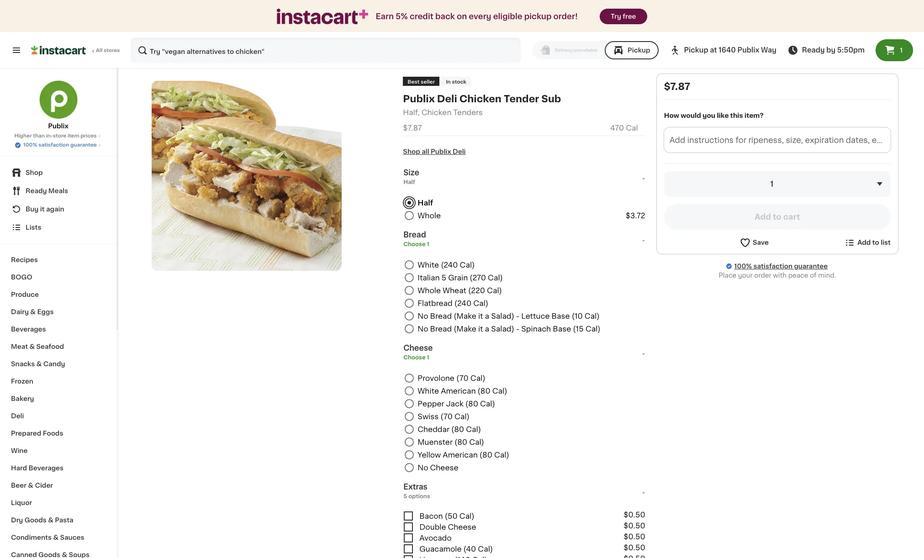 Task type: vqa. For each thing, say whether or not it's contained in the screenshot.
Sprouts in Sprouts Farm Raised Tilapia Fillets 2 lb
no



Task type: describe. For each thing, give the bounding box(es) containing it.
extras 5 options
[[403, 483, 430, 499]]

to
[[872, 239, 879, 246]]

again
[[46, 206, 64, 212]]

half
[[418, 199, 433, 207]]

(80 for pepper jack (80 cal)
[[465, 400, 478, 408]]

dry goods & pasta
[[11, 517, 73, 523]]

in stock
[[446, 79, 466, 84]]

cheddar (80 cal)
[[418, 426, 481, 433]]

foods
[[43, 430, 63, 437]]

& for beer
[[28, 482, 33, 489]]

publix for publix
[[48, 123, 68, 129]]

than
[[33, 133, 45, 138]]

deli link
[[5, 407, 111, 425]]

beverages link
[[5, 321, 111, 338]]

it for no bread (make it a salad) - lettuce base (10 cal)
[[478, 312, 483, 320]]

avocado
[[419, 534, 452, 542]]

buy it again link
[[5, 200, 111, 218]]

satisfaction inside 'button'
[[38, 143, 69, 148]]

back
[[435, 13, 455, 20]]

yellow american (80 cal)
[[418, 451, 509, 459]]

hard beverages link
[[5, 459, 111, 477]]

american for white
[[441, 387, 476, 395]]

peace
[[788, 272, 808, 278]]

this
[[730, 112, 743, 119]]

Add instructions for ripeness, size, expiration dates, etc. (optional) text field
[[664, 127, 891, 152]]

0 horizontal spatial chicken
[[421, 109, 451, 116]]

no for no bread (make it a salad) - spinach base (15 cal)
[[418, 325, 428, 333]]

order
[[754, 272, 771, 278]]

$0.50 for (40
[[624, 544, 645, 551]]

pickup at 1640 publix way
[[684, 47, 776, 53]]

470
[[610, 124, 624, 132]]

publix inside pickup at 1640 publix way popup button
[[737, 47, 759, 53]]

would
[[681, 112, 701, 119]]

condiments & sauces
[[11, 534, 84, 541]]

white for white american (80 cal)
[[418, 387, 439, 395]]

no for no cheese
[[418, 464, 428, 471]]

1640
[[719, 47, 736, 53]]

place
[[719, 272, 736, 278]]

(80 up yellow american (80 cal)
[[454, 439, 467, 446]]

snacks
[[11, 361, 35, 367]]

beer
[[11, 482, 26, 489]]

ready meals link
[[5, 182, 111, 200]]

in
[[446, 79, 451, 84]]

on
[[457, 13, 467, 20]]

publix
[[431, 149, 451, 155]]

prepared
[[11, 430, 41, 437]]

0 vertical spatial it
[[40, 206, 45, 212]]

publix for publix deli chicken tender sub
[[403, 94, 435, 103]]

produce
[[11, 291, 39, 298]]

(270
[[470, 274, 486, 281]]

every
[[469, 13, 491, 20]]

bacon
[[419, 513, 443, 520]]

(15
[[573, 325, 584, 333]]

whole for whole wheat (220 cal)
[[418, 287, 441, 294]]

meat & seafood link
[[5, 338, 111, 355]]

whole for whole
[[418, 212, 441, 219]]

no cheese
[[418, 464, 458, 471]]

& for meat
[[29, 343, 35, 350]]

add to list button
[[844, 237, 891, 248]]

beer & cider link
[[5, 477, 111, 494]]

ready meals button
[[5, 182, 111, 200]]

ready by 5:50pm link
[[787, 45, 865, 56]]

a for spinach
[[485, 325, 489, 333]]

options
[[408, 494, 430, 499]]

publix logo image
[[38, 79, 78, 120]]

whole wheat (220 cal)
[[418, 287, 502, 294]]

& for dairy
[[30, 309, 36, 315]]

guarantee inside 100% satisfaction guarantee 'button'
[[70, 143, 97, 148]]

save button
[[739, 237, 769, 248]]

base for lettuce
[[552, 312, 570, 320]]

buy
[[26, 206, 39, 212]]

wheat
[[443, 287, 466, 294]]

(240 for flatbread
[[454, 300, 471, 307]]

1 vertical spatial 100% satisfaction guarantee
[[734, 263, 828, 269]]

stores
[[104, 48, 120, 53]]

it for no bread (make it a salad) - spinach base (15 cal)
[[478, 325, 483, 333]]

pickup
[[524, 13, 552, 20]]

guacamole (40 cal)
[[419, 545, 493, 553]]

lists
[[26, 224, 41, 231]]

470 cal
[[610, 124, 638, 132]]

your
[[738, 272, 753, 278]]

ready for ready by 5:50pm
[[802, 47, 825, 53]]

of
[[810, 272, 817, 278]]

muenster
[[418, 439, 453, 446]]

recipes link
[[5, 251, 111, 269]]

pickup at 1640 publix way button
[[669, 37, 776, 63]]

$3.72
[[626, 212, 645, 219]]

swiss
[[418, 413, 439, 420]]

no for no bread (make it a salad) - lettuce base (10 cal)
[[418, 312, 428, 320]]

100% satisfaction guarantee link
[[734, 262, 828, 271]]

service type group
[[533, 41, 658, 59]]

prepared foods link
[[5, 425, 111, 442]]

3 $0.50 from the top
[[624, 533, 645, 541]]

(220
[[468, 287, 485, 294]]

white (240 cal)
[[418, 261, 475, 269]]

you
[[703, 112, 715, 119]]

guacamole
[[419, 545, 462, 553]]

0 horizontal spatial deli
[[11, 413, 24, 419]]

deli
[[453, 149, 466, 155]]

spinach
[[521, 325, 551, 333]]

double cheese
[[419, 524, 476, 531]]

salad) for lettuce
[[491, 312, 514, 320]]

frozen
[[11, 378, 33, 385]]

produce link
[[5, 286, 111, 303]]

cheddar
[[418, 426, 449, 433]]

beverages inside beverages link
[[11, 326, 46, 333]]

(10
[[572, 312, 583, 320]]

all stores link
[[31, 37, 121, 63]]

(make for no bread (make it a salad) - lettuce base (10 cal)
[[454, 312, 476, 320]]

1 button
[[876, 39, 913, 61]]

& for condiments
[[53, 534, 58, 541]]

(70 for swiss
[[440, 413, 453, 420]]

no bread (make it a salad) - lettuce base (10 cal)
[[418, 312, 600, 320]]



Task type: locate. For each thing, give the bounding box(es) containing it.
(80
[[478, 387, 490, 395], [465, 400, 478, 408], [451, 426, 464, 433], [454, 439, 467, 446], [480, 451, 492, 459]]

0 horizontal spatial guarantee
[[70, 143, 97, 148]]

1 vertical spatial 100%
[[734, 263, 752, 269]]

wine
[[11, 448, 28, 454]]

shop left all
[[403, 149, 420, 155]]

1 vertical spatial base
[[553, 325, 571, 333]]

5:50pm
[[837, 47, 865, 53]]

1 vertical spatial $7.87
[[403, 124, 422, 132]]

cheese for double cheese
[[448, 524, 476, 531]]

$7.87 down half,
[[403, 124, 422, 132]]

1 vertical spatial bread
[[430, 325, 452, 333]]

&
[[30, 309, 36, 315], [29, 343, 35, 350], [36, 361, 42, 367], [28, 482, 33, 489], [48, 517, 53, 523], [53, 534, 58, 541]]

shop all publix deli
[[403, 149, 466, 155]]

1 whole from the top
[[418, 212, 441, 219]]

2 salad) from the top
[[491, 325, 514, 333]]

(80 for yellow american (80 cal)
[[480, 451, 492, 459]]

0 vertical spatial satisfaction
[[38, 143, 69, 148]]

2 vertical spatial no
[[418, 464, 428, 471]]

ready left by
[[802, 47, 825, 53]]

1 vertical spatial shop
[[26, 169, 43, 176]]

shop up ready meals
[[26, 169, 43, 176]]

& left the candy at the left bottom
[[36, 361, 42, 367]]

stock
[[452, 79, 466, 84]]

satisfaction down higher than in-store item prices
[[38, 143, 69, 148]]

ready inside ready meals link
[[26, 188, 47, 194]]

4 $0.50 from the top
[[624, 544, 645, 551]]

salad) for spinach
[[491, 325, 514, 333]]

0 vertical spatial cheese
[[430, 464, 458, 471]]

(70 up cheddar (80 cal)
[[440, 413, 453, 420]]

0 horizontal spatial 100% satisfaction guarantee
[[23, 143, 97, 148]]

ready by 5:50pm
[[802, 47, 865, 53]]

None search field
[[131, 37, 521, 63]]

1 field
[[664, 171, 891, 197]]

1 horizontal spatial (70
[[456, 375, 469, 382]]

100% satisfaction guarantee button
[[14, 140, 102, 149]]

1 vertical spatial deli
[[11, 413, 24, 419]]

a for lettuce
[[485, 312, 489, 320]]

2 (make from the top
[[454, 325, 476, 333]]

by
[[826, 47, 835, 53]]

guarantee
[[70, 143, 97, 148], [794, 263, 828, 269]]

0 vertical spatial (make
[[454, 312, 476, 320]]

order!
[[553, 13, 578, 20]]

pickup down free
[[628, 47, 650, 53]]

(70 up white american (80 cal)
[[456, 375, 469, 382]]

american
[[441, 387, 476, 395], [443, 451, 478, 459]]

a up the no bread (make it a salad) - spinach base (15 cal)
[[485, 312, 489, 320]]

deli
[[437, 94, 457, 103], [11, 413, 24, 419]]

2 no from the top
[[418, 325, 428, 333]]

deli down the bakery
[[11, 413, 24, 419]]

hard beverages
[[11, 465, 64, 471]]

beer & cider
[[11, 482, 53, 489]]

bread for no bread (make it a salad) - spinach base (15 cal)
[[430, 325, 452, 333]]

cal
[[626, 124, 638, 132]]

publix up store
[[48, 123, 68, 129]]

1 horizontal spatial 5
[[441, 274, 446, 281]]

guarantee up of in the top of the page
[[794, 263, 828, 269]]

0 vertical spatial chicken
[[459, 94, 501, 103]]

satisfaction up place your order with peace of mind.
[[753, 263, 792, 269]]

1 horizontal spatial chicken
[[459, 94, 501, 103]]

base for spinach
[[553, 325, 571, 333]]

express icon image
[[277, 9, 368, 24]]

0 horizontal spatial (70
[[440, 413, 453, 420]]

wine link
[[5, 442, 111, 459]]

all
[[96, 48, 102, 53]]

- for spinach
[[516, 325, 519, 333]]

half, chicken tenders
[[403, 109, 483, 116]]

instacart logo image
[[31, 45, 86, 56]]

100% down higher
[[23, 143, 37, 148]]

pickup button
[[605, 41, 658, 59]]

like
[[717, 112, 729, 119]]

double
[[419, 524, 446, 531]]

prices
[[80, 133, 97, 138]]

0 vertical spatial 1
[[900, 47, 903, 53]]

snacks & candy link
[[5, 355, 111, 373]]

1 vertical spatial a
[[485, 325, 489, 333]]

recipes
[[11, 257, 38, 263]]

5 down white (240 cal)
[[441, 274, 446, 281]]

(80 for white american (80 cal)
[[478, 387, 490, 395]]

1 vertical spatial salad)
[[491, 325, 514, 333]]

0 vertical spatial beverages
[[11, 326, 46, 333]]

best
[[408, 79, 419, 84]]

1 horizontal spatial $7.87
[[664, 82, 690, 91]]

$0.50 for cheese
[[624, 522, 645, 530]]

2 horizontal spatial publix
[[737, 47, 759, 53]]

publix deli chicken tender sub image
[[152, 81, 342, 271]]

dry
[[11, 517, 23, 523]]

1 vertical spatial (make
[[454, 325, 476, 333]]

1 - from the top
[[516, 312, 519, 320]]

beverages down dairy & eggs
[[11, 326, 46, 333]]

ready
[[802, 47, 825, 53], [26, 188, 47, 194]]

ready meals
[[26, 188, 68, 194]]

it right buy
[[40, 206, 45, 212]]

pickup inside popup button
[[684, 47, 708, 53]]

1 vertical spatial ready
[[26, 188, 47, 194]]

pickup for pickup at 1640 publix way
[[684, 47, 708, 53]]

1 horizontal spatial publix
[[403, 94, 435, 103]]

0 vertical spatial bread
[[430, 312, 452, 320]]

publix up half,
[[403, 94, 435, 103]]

seller
[[421, 79, 435, 84]]

provolone
[[418, 375, 454, 382]]

liquor
[[11, 500, 32, 506]]

(70 for provolone
[[456, 375, 469, 382]]

$0.50 for (50
[[624, 511, 645, 519]]

1 horizontal spatial guarantee
[[794, 263, 828, 269]]

0 vertical spatial salad)
[[491, 312, 514, 320]]

5 left options
[[403, 494, 407, 499]]

0 vertical spatial 100%
[[23, 143, 37, 148]]

tender
[[504, 94, 539, 103]]

0 vertical spatial shop
[[403, 149, 420, 155]]

0 horizontal spatial $7.87
[[403, 124, 422, 132]]

100% satisfaction guarantee down higher than in-store item prices link
[[23, 143, 97, 148]]

it
[[40, 206, 45, 212], [478, 312, 483, 320], [478, 325, 483, 333]]

0 horizontal spatial shop
[[26, 169, 43, 176]]

publix
[[737, 47, 759, 53], [403, 94, 435, 103], [48, 123, 68, 129]]

jack
[[446, 400, 464, 408]]

shop for shop all publix deli
[[403, 149, 420, 155]]

pasta
[[55, 517, 73, 523]]

100% satisfaction guarantee inside 100% satisfaction guarantee 'button'
[[23, 143, 97, 148]]

white up italian at left
[[418, 261, 439, 269]]

save
[[753, 239, 769, 246]]

(80 up "muenster (80 cal)"
[[451, 426, 464, 433]]

provolone (70 cal)
[[418, 375, 485, 382]]

it down (220
[[478, 312, 483, 320]]

1 vertical spatial 5
[[403, 494, 407, 499]]

satisfaction
[[38, 143, 69, 148], [753, 263, 792, 269]]

0 vertical spatial publix
[[737, 47, 759, 53]]

1 vertical spatial -
[[516, 325, 519, 333]]

1 horizontal spatial pickup
[[684, 47, 708, 53]]

italian
[[418, 274, 440, 281]]

2 bread from the top
[[430, 325, 452, 333]]

Search field
[[132, 38, 520, 62]]

guarantee inside 100% satisfaction guarantee link
[[794, 263, 828, 269]]

3 no from the top
[[418, 464, 428, 471]]

(80 up pepper jack (80 cal)
[[478, 387, 490, 395]]

0 vertical spatial a
[[485, 312, 489, 320]]

white up pepper
[[418, 387, 439, 395]]

1 vertical spatial satisfaction
[[753, 263, 792, 269]]

base left (10
[[552, 312, 570, 320]]

cheese down (50
[[448, 524, 476, 531]]

100% inside 'button'
[[23, 143, 37, 148]]

1 inside button
[[900, 47, 903, 53]]

0 vertical spatial white
[[418, 261, 439, 269]]

way
[[761, 47, 776, 53]]

bread for no bread (make it a salad) - lettuce base (10 cal)
[[430, 312, 452, 320]]

0 vertical spatial -
[[516, 312, 519, 320]]

(80 down "muenster (80 cal)"
[[480, 451, 492, 459]]

pickup left at at the top
[[684, 47, 708, 53]]

0 vertical spatial no
[[418, 312, 428, 320]]

(240 up grain
[[441, 261, 458, 269]]

(40
[[463, 545, 476, 553]]

1 horizontal spatial deli
[[437, 94, 457, 103]]

(240 for white
[[441, 261, 458, 269]]

0 horizontal spatial publix
[[48, 123, 68, 129]]

ready for ready meals
[[26, 188, 47, 194]]

it down no bread (make it a salad) - lettuce base (10 cal)
[[478, 325, 483, 333]]

0 horizontal spatial 100%
[[23, 143, 37, 148]]

1 vertical spatial publix
[[403, 94, 435, 103]]

0 horizontal spatial 1
[[770, 180, 773, 188]]

pickup for pickup
[[628, 47, 650, 53]]

0 vertical spatial deli
[[437, 94, 457, 103]]

bakery
[[11, 396, 34, 402]]

ready up buy
[[26, 188, 47, 194]]

guarantee down prices
[[70, 143, 97, 148]]

higher than in-store item prices link
[[14, 132, 102, 140]]

(80 down white american (80 cal)
[[465, 400, 478, 408]]

pickup inside 'button'
[[628, 47, 650, 53]]

0 vertical spatial $7.87
[[664, 82, 690, 91]]

pepper
[[418, 400, 444, 408]]

1 horizontal spatial 1
[[900, 47, 903, 53]]

1 vertical spatial it
[[478, 312, 483, 320]]

$0.50
[[624, 511, 645, 519], [624, 522, 645, 530], [624, 533, 645, 541], [624, 544, 645, 551]]

0 vertical spatial base
[[552, 312, 570, 320]]

meals
[[48, 188, 68, 194]]

1 vertical spatial cheese
[[448, 524, 476, 531]]

bogo link
[[5, 269, 111, 286]]

0 vertical spatial american
[[441, 387, 476, 395]]

1 vertical spatial beverages
[[29, 465, 64, 471]]

0 horizontal spatial satisfaction
[[38, 143, 69, 148]]

0 vertical spatial guarantee
[[70, 143, 97, 148]]

base left (15
[[553, 325, 571, 333]]

& left eggs
[[30, 309, 36, 315]]

eligible
[[493, 13, 522, 20]]

& for snacks
[[36, 361, 42, 367]]

beverages inside the hard beverages link
[[29, 465, 64, 471]]

goods
[[25, 517, 46, 523]]

1 horizontal spatial ready
[[802, 47, 825, 53]]

whole down italian at left
[[418, 287, 441, 294]]

0 vertical spatial (70
[[456, 375, 469, 382]]

2 - from the top
[[516, 325, 519, 333]]

5 for grain
[[441, 274, 446, 281]]

(70
[[456, 375, 469, 382], [440, 413, 453, 420]]

meat
[[11, 343, 28, 350]]

1 vertical spatial (70
[[440, 413, 453, 420]]

1 bread from the top
[[430, 312, 452, 320]]

(240 down whole wheat (220 cal)
[[454, 300, 471, 307]]

try free
[[611, 13, 636, 20]]

shop for shop
[[26, 169, 43, 176]]

cider
[[35, 482, 53, 489]]

& left "pasta"
[[48, 517, 53, 523]]

1 vertical spatial guarantee
[[794, 263, 828, 269]]

flatbread
[[418, 300, 453, 307]]

publix left 'way'
[[737, 47, 759, 53]]

ready inside ready by 5:50pm link
[[802, 47, 825, 53]]

salad) up the no bread (make it a salad) - spinach base (15 cal)
[[491, 312, 514, 320]]

white for white (240 cal)
[[418, 261, 439, 269]]

- down no bread (make it a salad) - lettuce base (10 cal)
[[516, 325, 519, 333]]

chicken right half,
[[421, 109, 451, 116]]

1 vertical spatial whole
[[418, 287, 441, 294]]

& right "beer"
[[28, 482, 33, 489]]

deli up "half, chicken tenders"
[[437, 94, 457, 103]]

cheese for no cheese
[[430, 464, 458, 471]]

100% satisfaction guarantee up with
[[734, 263, 828, 269]]

5 for options
[[403, 494, 407, 499]]

1 horizontal spatial 100%
[[734, 263, 752, 269]]

1 $0.50 from the top
[[624, 511, 645, 519]]

1 no from the top
[[418, 312, 428, 320]]

2 $0.50 from the top
[[624, 522, 645, 530]]

american for yellow
[[443, 451, 478, 459]]

chicken
[[459, 94, 501, 103], [421, 109, 451, 116]]

publix inside the publix link
[[48, 123, 68, 129]]

0 vertical spatial 5
[[441, 274, 446, 281]]

condiments
[[11, 534, 52, 541]]

0 vertical spatial ready
[[802, 47, 825, 53]]

0 horizontal spatial 5
[[403, 494, 407, 499]]

& left sauces
[[53, 534, 58, 541]]

- for lettuce
[[516, 312, 519, 320]]

in-
[[46, 133, 53, 138]]

(make for no bread (make it a salad) - spinach base (15 cal)
[[454, 325, 476, 333]]

shop
[[403, 149, 420, 155], [26, 169, 43, 176]]

1 horizontal spatial shop
[[403, 149, 420, 155]]

1 vertical spatial 1
[[770, 180, 773, 188]]

- up the no bread (make it a salad) - spinach base (15 cal)
[[516, 312, 519, 320]]

1 vertical spatial white
[[418, 387, 439, 395]]

(make
[[454, 312, 476, 320], [454, 325, 476, 333]]

0 horizontal spatial pickup
[[628, 47, 650, 53]]

item
[[68, 133, 79, 138]]

cheese down yellow
[[430, 464, 458, 471]]

publix link
[[38, 79, 78, 131]]

liquor link
[[5, 494, 111, 512]]

1 vertical spatial no
[[418, 325, 428, 333]]

sauces
[[60, 534, 84, 541]]

1 white from the top
[[418, 261, 439, 269]]

dairy & eggs link
[[5, 303, 111, 321]]

pickup
[[684, 47, 708, 53], [628, 47, 650, 53]]

salad) down no bread (make it a salad) - lettuce base (10 cal)
[[491, 325, 514, 333]]

100% up your on the right of page
[[734, 263, 752, 269]]

american down "muenster (80 cal)"
[[443, 451, 478, 459]]

add to list
[[857, 239, 891, 246]]

$7.87 up how
[[664, 82, 690, 91]]

0 vertical spatial (240
[[441, 261, 458, 269]]

beverages up cider
[[29, 465, 64, 471]]

5 inside extras 5 options
[[403, 494, 407, 499]]

no bread (make it a salad) - spinach base (15 cal)
[[418, 325, 601, 333]]

& right the meat on the left bottom of page
[[29, 343, 35, 350]]

eggs
[[37, 309, 54, 315]]

1 horizontal spatial satisfaction
[[753, 263, 792, 269]]

1 inside field
[[770, 180, 773, 188]]

1 vertical spatial (240
[[454, 300, 471, 307]]

1 salad) from the top
[[491, 312, 514, 320]]

candy
[[43, 361, 65, 367]]

0 vertical spatial whole
[[418, 212, 441, 219]]

how would you like this item?
[[664, 112, 764, 119]]

item?
[[744, 112, 764, 119]]

a down no bread (make it a salad) - lettuce base (10 cal)
[[485, 325, 489, 333]]

whole down half
[[418, 212, 441, 219]]

1 (make from the top
[[454, 312, 476, 320]]

chicken up tenders
[[459, 94, 501, 103]]

1 a from the top
[[485, 312, 489, 320]]

bogo
[[11, 274, 32, 280]]

0 vertical spatial 100% satisfaction guarantee
[[23, 143, 97, 148]]

1 vertical spatial american
[[443, 451, 478, 459]]

1 vertical spatial chicken
[[421, 109, 451, 116]]

2 whole from the top
[[418, 287, 441, 294]]

dairy
[[11, 309, 29, 315]]

2 a from the top
[[485, 325, 489, 333]]

1 horizontal spatial 100% satisfaction guarantee
[[734, 263, 828, 269]]

list
[[881, 239, 891, 246]]

american up pepper jack (80 cal)
[[441, 387, 476, 395]]

2 vertical spatial publix
[[48, 123, 68, 129]]

2 vertical spatial it
[[478, 325, 483, 333]]

2 white from the top
[[418, 387, 439, 395]]

0 horizontal spatial ready
[[26, 188, 47, 194]]



